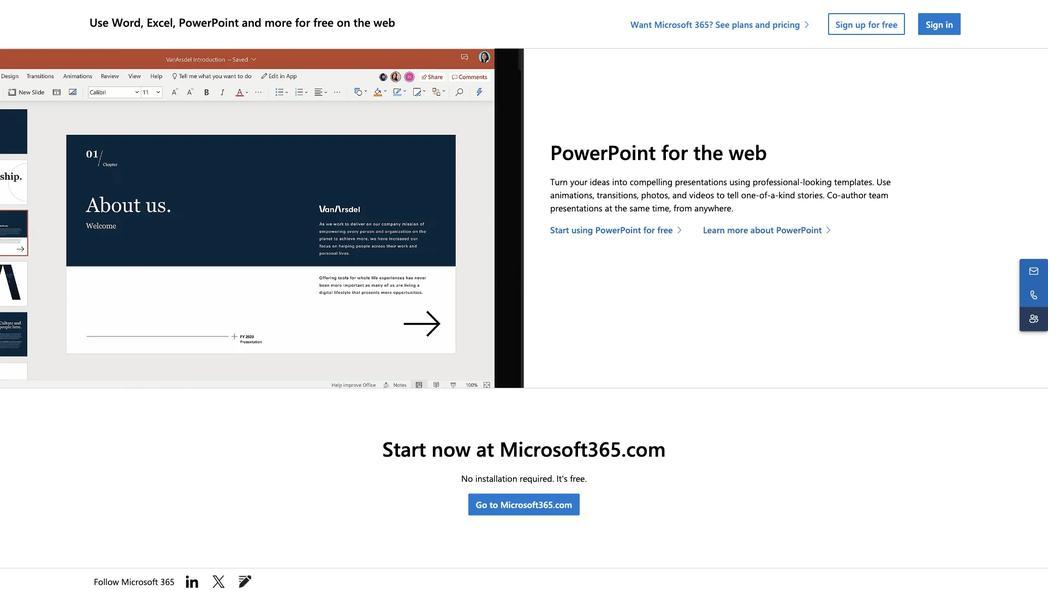 Task type: vqa. For each thing, say whether or not it's contained in the screenshot.
PC
no



Task type: describe. For each thing, give the bounding box(es) containing it.
videos
[[690, 189, 715, 200]]

looking
[[804, 176, 833, 187]]

microsoft for follow
[[121, 576, 158, 587]]

sign up for free link
[[829, 13, 906, 35]]

professional-
[[753, 176, 804, 187]]

sign in link
[[919, 13, 962, 35]]

go to microsoft365.com
[[476, 499, 573, 510]]

from
[[674, 202, 693, 214]]

want microsoft 365? see plans and pricing
[[631, 18, 801, 30]]

compelling
[[630, 176, 673, 187]]

animations,
[[551, 189, 595, 200]]

to inside turn your ideas into compelling presentations using professional-looking templates. use animations, transitions, photos, and videos to tell one-of-a-kind stories. co-author team presentations at the same time, from anywhere.
[[717, 189, 725, 200]]

and inside turn your ideas into compelling presentations using professional-looking templates. use animations, transitions, photos, and videos to tell one-of-a-kind stories. co-author team presentations at the same time, from anywhere.
[[673, 189, 688, 200]]

same
[[630, 202, 650, 214]]

use inside turn your ideas into compelling presentations using professional-looking templates. use animations, transitions, photos, and videos to tell one-of-a-kind stories. co-author team presentations at the same time, from anywhere.
[[877, 176, 892, 187]]

0 vertical spatial use
[[90, 14, 109, 29]]

stories.
[[798, 189, 825, 200]]

it's
[[557, 472, 568, 484]]

want microsoft 365? see plans and pricing link
[[631, 18, 816, 30]]

turn your ideas into compelling presentations using professional-looking templates. use animations, transitions, photos, and videos to tell one-of-a-kind stories. co-author team presentations at the same time, from anywhere.
[[551, 176, 892, 214]]

anywhere.
[[695, 202, 734, 214]]

kind
[[779, 189, 796, 200]]

pricing
[[773, 18, 801, 30]]

want
[[631, 18, 652, 30]]

of-
[[760, 189, 771, 200]]

your
[[571, 176, 588, 187]]

into
[[613, 176, 628, 187]]

1 horizontal spatial web
[[729, 138, 768, 165]]

0 horizontal spatial the
[[354, 14, 371, 29]]

start for start using powerpoint for free
[[551, 224, 570, 235]]

see
[[716, 18, 730, 30]]

ideas
[[590, 176, 610, 187]]

for up "compelling"
[[662, 138, 688, 165]]

linkedin logo image
[[184, 573, 201, 590]]

at inside turn your ideas into compelling presentations using professional-looking templates. use animations, transitions, photos, and videos to tell one-of-a-kind stories. co-author team presentations at the same time, from anywhere.
[[605, 202, 613, 214]]

go
[[476, 499, 488, 510]]

follow microsoft 365 region
[[87, 569, 267, 590]]

for down same
[[644, 224, 655, 235]]

twitter logo image
[[210, 573, 228, 590]]

no
[[462, 472, 473, 484]]

free.
[[570, 472, 587, 484]]

now
[[432, 435, 471, 462]]

0 vertical spatial more
[[265, 14, 292, 29]]

0 horizontal spatial web
[[374, 14, 396, 29]]

tell
[[728, 189, 739, 200]]

up
[[856, 18, 866, 30]]

a-
[[771, 189, 779, 200]]

use word, excel, powerpoint and more for free on the web element
[[87, 0, 968, 48]]

powerpoint right "excel," in the left top of the page
[[179, 14, 239, 29]]

2 horizontal spatial and
[[756, 18, 771, 30]]

sign up for free
[[836, 18, 898, 30]]

0 horizontal spatial to
[[490, 499, 498, 510]]

word,
[[112, 14, 144, 29]]

powerpoint right about
[[777, 224, 822, 235]]



Task type: locate. For each thing, give the bounding box(es) containing it.
free
[[314, 14, 334, 29], [883, 18, 898, 30], [658, 224, 673, 235]]

sign left in
[[927, 18, 944, 30]]

learn
[[704, 224, 725, 235]]

microsoft365.com
[[500, 435, 666, 462], [501, 499, 573, 510]]

1 horizontal spatial more
[[728, 224, 749, 235]]

to left 'tell'
[[717, 189, 725, 200]]

learn more about powerpoint
[[704, 224, 822, 235]]

start for start now at microsoft365.com
[[383, 435, 426, 462]]

powerpoint down same
[[596, 224, 642, 235]]

presentations
[[675, 176, 728, 187], [551, 202, 603, 214]]

using up 'tell'
[[730, 176, 751, 187]]

start down animations,
[[551, 224, 570, 235]]

turn
[[551, 176, 568, 187]]

presentations down animations,
[[551, 202, 603, 214]]

0 horizontal spatial presentations
[[551, 202, 603, 214]]

templates.
[[835, 176, 875, 187]]

0 vertical spatial at
[[605, 202, 613, 214]]

0 horizontal spatial free
[[314, 14, 334, 29]]

to right go
[[490, 499, 498, 510]]

a surface tablet displaying a presentation in powerpoint on the web image
[[0, 0, 524, 388]]

sign in
[[927, 18, 954, 30]]

2 horizontal spatial free
[[883, 18, 898, 30]]

0 vertical spatial web
[[374, 14, 396, 29]]

using down animations,
[[572, 224, 593, 235]]

using inside turn your ideas into compelling presentations using professional-looking templates. use animations, transitions, photos, and videos to tell one-of-a-kind stories. co-author team presentations at the same time, from anywhere.
[[730, 176, 751, 187]]

web up professional-
[[729, 138, 768, 165]]

presentations up videos
[[675, 176, 728, 187]]

0 horizontal spatial and
[[242, 14, 262, 29]]

1 vertical spatial microsoft365.com
[[501, 499, 573, 510]]

start using powerpoint for free link
[[551, 223, 688, 236]]

1 vertical spatial start
[[383, 435, 426, 462]]

free right up
[[883, 18, 898, 30]]

for left "on"
[[295, 14, 310, 29]]

sign left up
[[836, 18, 854, 30]]

start left now
[[383, 435, 426, 462]]

microsoft 365 blog logo image
[[236, 573, 254, 590]]

more
[[265, 14, 292, 29], [728, 224, 749, 235]]

0 horizontal spatial more
[[265, 14, 292, 29]]

0 horizontal spatial using
[[572, 224, 593, 235]]

1 vertical spatial web
[[729, 138, 768, 165]]

one-
[[742, 189, 760, 200]]

use up team on the top of page
[[877, 176, 892, 187]]

for right up
[[869, 18, 880, 30]]

2 vertical spatial the
[[615, 202, 628, 214]]

microsoft inside region
[[121, 576, 158, 587]]

plans
[[732, 18, 753, 30]]

required.
[[520, 472, 555, 484]]

at
[[605, 202, 613, 214], [477, 435, 494, 462]]

co-
[[828, 189, 842, 200]]

using
[[730, 176, 751, 187], [572, 224, 593, 235]]

for
[[295, 14, 310, 29], [869, 18, 880, 30], [662, 138, 688, 165], [644, 224, 655, 235]]

0 horizontal spatial start
[[383, 435, 426, 462]]

start using powerpoint for free
[[551, 224, 673, 235]]

2 sign from the left
[[927, 18, 944, 30]]

time,
[[653, 202, 672, 214]]

use left word,
[[90, 14, 109, 29]]

free left "on"
[[314, 14, 334, 29]]

sign for sign in
[[927, 18, 944, 30]]

1 horizontal spatial the
[[615, 202, 628, 214]]

1 vertical spatial the
[[694, 138, 724, 165]]

1 horizontal spatial microsoft
[[655, 18, 693, 30]]

installation
[[476, 472, 518, 484]]

the up videos
[[694, 138, 724, 165]]

1 horizontal spatial use
[[877, 176, 892, 187]]

microsoft left 365
[[121, 576, 158, 587]]

1 horizontal spatial and
[[673, 189, 688, 200]]

free down time,
[[658, 224, 673, 235]]

author
[[842, 189, 867, 200]]

excel,
[[147, 14, 176, 29]]

1 horizontal spatial sign
[[927, 18, 944, 30]]

1 vertical spatial use
[[877, 176, 892, 187]]

use word, excel, powerpoint and more for free on the web
[[90, 14, 396, 29]]

microsoft for want
[[655, 18, 693, 30]]

0 horizontal spatial microsoft
[[121, 576, 158, 587]]

0 horizontal spatial at
[[477, 435, 494, 462]]

microsoft365.com down required.
[[501, 499, 573, 510]]

1 vertical spatial at
[[477, 435, 494, 462]]

microsoft365.com up free.
[[500, 435, 666, 462]]

1 horizontal spatial free
[[658, 224, 673, 235]]

powerpoint up ideas
[[551, 138, 656, 165]]

0 vertical spatial the
[[354, 14, 371, 29]]

follow
[[94, 576, 119, 587]]

powerpoint for the web
[[551, 138, 768, 165]]

at up installation
[[477, 435, 494, 462]]

microsoft left 365?
[[655, 18, 693, 30]]

1 sign from the left
[[836, 18, 854, 30]]

1 vertical spatial using
[[572, 224, 593, 235]]

1 horizontal spatial at
[[605, 202, 613, 214]]

1 vertical spatial more
[[728, 224, 749, 235]]

photos,
[[642, 189, 671, 200]]

0 vertical spatial using
[[730, 176, 751, 187]]

no installation required. it's free.
[[462, 472, 587, 484]]

1 vertical spatial to
[[490, 499, 498, 510]]

powerpoint
[[179, 14, 239, 29], [551, 138, 656, 165], [596, 224, 642, 235], [777, 224, 822, 235]]

to
[[717, 189, 725, 200], [490, 499, 498, 510]]

0 vertical spatial presentations
[[675, 176, 728, 187]]

1 vertical spatial microsoft
[[121, 576, 158, 587]]

365?
[[695, 18, 714, 30]]

microsoft inside use word, excel, powerpoint and more for free on the web element
[[655, 18, 693, 30]]

sign
[[836, 18, 854, 30], [927, 18, 944, 30]]

web
[[374, 14, 396, 29], [729, 138, 768, 165]]

and
[[242, 14, 262, 29], [756, 18, 771, 30], [673, 189, 688, 200]]

start
[[551, 224, 570, 235], [383, 435, 426, 462]]

0 horizontal spatial use
[[90, 14, 109, 29]]

1 vertical spatial presentations
[[551, 202, 603, 214]]

team
[[870, 189, 889, 200]]

at down transitions,
[[605, 202, 613, 214]]

learn more about powerpoint link
[[704, 223, 837, 236]]

0 vertical spatial microsoft365.com
[[500, 435, 666, 462]]

1 horizontal spatial to
[[717, 189, 725, 200]]

about
[[751, 224, 774, 235]]

0 vertical spatial to
[[717, 189, 725, 200]]

365
[[161, 576, 175, 587]]

microsoft
[[655, 18, 693, 30], [121, 576, 158, 587]]

the
[[354, 14, 371, 29], [694, 138, 724, 165], [615, 202, 628, 214]]

on
[[337, 14, 351, 29]]

1 horizontal spatial presentations
[[675, 176, 728, 187]]

go to microsoft365.com link
[[469, 494, 580, 516]]

use
[[90, 14, 109, 29], [877, 176, 892, 187]]

follow microsoft 365
[[94, 576, 177, 587]]

0 horizontal spatial sign
[[836, 18, 854, 30]]

1 horizontal spatial start
[[551, 224, 570, 235]]

sign for sign up for free
[[836, 18, 854, 30]]

start now at microsoft365.com
[[383, 435, 666, 462]]

0 vertical spatial start
[[551, 224, 570, 235]]

the inside turn your ideas into compelling presentations using professional-looking templates. use animations, transitions, photos, and videos to tell one-of-a-kind stories. co-author team presentations at the same time, from anywhere.
[[615, 202, 628, 214]]

transitions,
[[597, 189, 639, 200]]

web right "on"
[[374, 14, 396, 29]]

2 horizontal spatial the
[[694, 138, 724, 165]]

1 horizontal spatial using
[[730, 176, 751, 187]]

in
[[946, 18, 954, 30]]

0 vertical spatial microsoft
[[655, 18, 693, 30]]

the right "on"
[[354, 14, 371, 29]]

the down transitions,
[[615, 202, 628, 214]]



